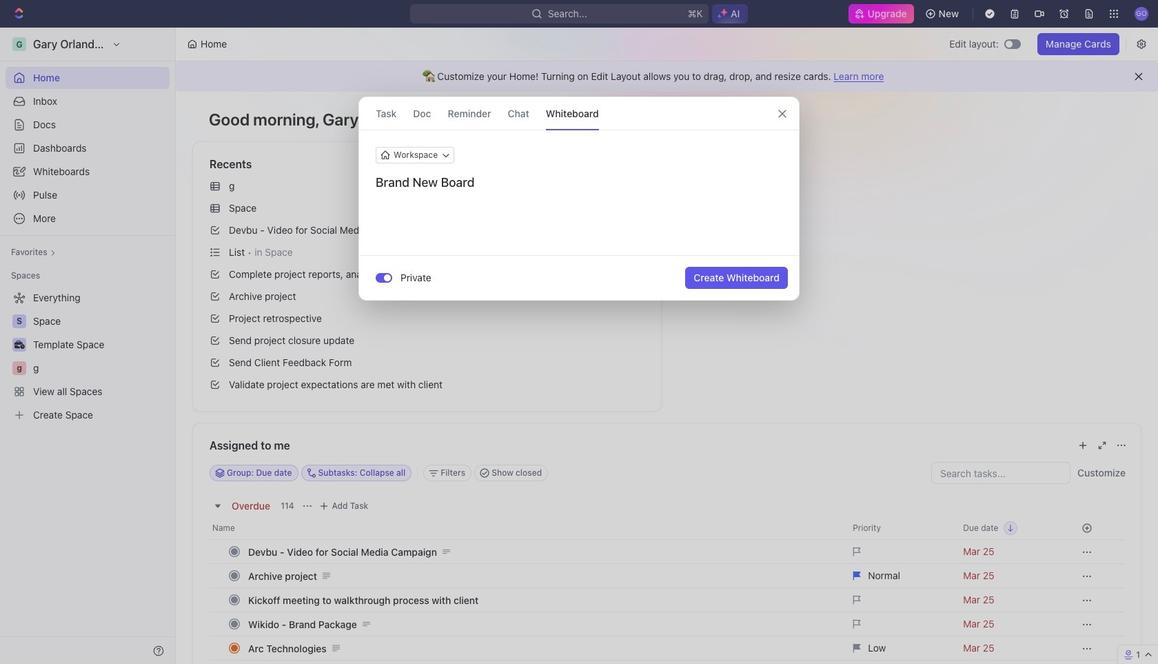 Task type: describe. For each thing, give the bounding box(es) containing it.
Search tasks... text field
[[933, 463, 1070, 484]]

sidebar navigation
[[0, 28, 176, 664]]



Task type: vqa. For each thing, say whether or not it's contained in the screenshot.
Tree
yes



Task type: locate. For each thing, give the bounding box(es) containing it.
tree
[[6, 287, 170, 426]]

Name this Whiteboard... field
[[359, 175, 799, 191]]

dialog
[[359, 97, 800, 301]]

alert
[[176, 61, 1159, 92]]

tree inside the sidebar navigation
[[6, 287, 170, 426]]



